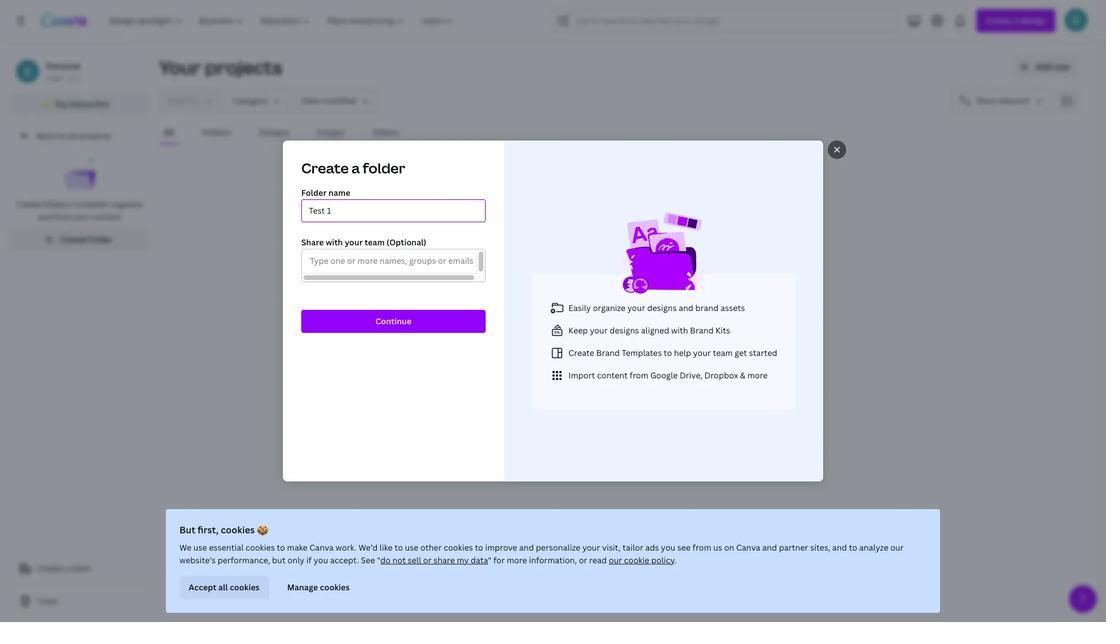 Task type: vqa. For each thing, say whether or not it's contained in the screenshot.
Cute inside Yellow Pink Colorful Cute August 2023 Birthday Calendar Calendar by Irina Trigubova
no



Task type: locate. For each thing, give the bounding box(es) containing it.
0 vertical spatial a
[[352, 158, 360, 178]]

team up trash link
[[71, 563, 91, 574]]

canva right on
[[737, 542, 761, 553]]

"
[[378, 555, 381, 566], [488, 555, 492, 566]]

designs down here.
[[610, 325, 639, 336]]

1 use from the left
[[194, 542, 207, 553]]

create folder button
[[9, 228, 150, 251], [625, 326, 709, 349]]

canva right try
[[69, 99, 93, 110]]

do not sell or share my data " for more information, or read our cookie policy .
[[381, 555, 677, 566]]

designs up upload
[[509, 282, 549, 296]]

and up upload
[[551, 282, 570, 296]]

to left help
[[664, 347, 672, 358]]

.
[[675, 555, 677, 566]]

create folder down create folders to better organize and find your content at the left top
[[60, 234, 112, 245]]

2 vertical spatial team
[[71, 563, 91, 574]]

0 vertical spatial team
[[365, 237, 385, 248]]

cookies
[[221, 524, 255, 537], [246, 542, 275, 553], [444, 542, 473, 553], [230, 582, 260, 593], [320, 582, 350, 593]]

a inside button
[[65, 563, 69, 574]]

1 horizontal spatial designs
[[648, 302, 677, 313]]

create a team button
[[9, 557, 150, 580]]

cookies inside button
[[230, 582, 260, 593]]

but first, cookies 🍪 dialog
[[166, 509, 941, 613]]

use up sell
[[405, 542, 419, 553]]

1 vertical spatial designs
[[509, 282, 549, 296]]

1 horizontal spatial projects
[[205, 55, 282, 80]]

🍪
[[257, 524, 269, 537]]

create down will
[[637, 301, 659, 311]]

0 horizontal spatial from
[[630, 370, 649, 381]]

easily organize your designs and brand assets
[[569, 302, 745, 313]]

0 vertical spatial from
[[630, 370, 649, 381]]

2 horizontal spatial a
[[661, 301, 665, 311]]

1 vertical spatial designs
[[610, 325, 639, 336]]

your right help
[[693, 347, 711, 358]]

get left started
[[735, 347, 747, 358]]

but first, cookies 🍪
[[180, 524, 269, 537]]

1 vertical spatial from
[[693, 542, 712, 553]]

" left the for
[[488, 555, 492, 566]]

1 horizontal spatial all
[[219, 582, 228, 593]]

to inside designs and items you own will appear here anything you design or upload can be found here. create a design or folder to get started.
[[721, 301, 728, 311]]

0 horizontal spatial all
[[68, 130, 77, 141]]

1 vertical spatial brand
[[597, 347, 620, 358]]

cookies down performance,
[[230, 582, 260, 593]]

appear
[[668, 282, 704, 296]]

create down 'find'
[[60, 234, 87, 245]]

&
[[740, 370, 746, 381]]

or
[[540, 301, 547, 311], [690, 301, 697, 311], [424, 555, 432, 566], [579, 555, 588, 566]]

1 horizontal spatial our
[[891, 542, 904, 553]]

try
[[55, 99, 67, 110]]

our
[[891, 542, 904, 553], [609, 555, 623, 566]]

0 vertical spatial more
[[748, 370, 768, 381]]

to right brand
[[721, 301, 728, 311]]

1 horizontal spatial design
[[581, 331, 606, 342]]

0 horizontal spatial use
[[194, 542, 207, 553]]

folder down videos button
[[363, 158, 406, 178]]

we
[[180, 542, 192, 553]]

designs
[[648, 302, 677, 313], [610, 325, 639, 336]]

top level navigation element
[[101, 9, 463, 32]]

0 vertical spatial organize
[[110, 199, 143, 210]]

0 horizontal spatial "
[[378, 555, 381, 566]]

see
[[361, 555, 376, 566]]

create a team
[[37, 563, 91, 574]]

use up website's
[[194, 542, 207, 553]]

will
[[648, 282, 666, 296]]

found
[[597, 301, 617, 311]]

2 vertical spatial a
[[65, 563, 69, 574]]

create folders to better organize and find your content
[[16, 199, 143, 222]]

organize
[[110, 199, 143, 210], [593, 302, 626, 313]]

create inside button
[[37, 563, 63, 574]]

0 horizontal spatial a
[[65, 563, 69, 574]]

design
[[516, 301, 538, 311], [667, 301, 688, 311], [581, 331, 606, 342]]

0 horizontal spatial more
[[507, 555, 528, 566]]

0 horizontal spatial canva
[[69, 99, 93, 110]]

create inside 'button'
[[553, 331, 579, 342]]

1 horizontal spatial more
[[748, 370, 768, 381]]

folder up help
[[676, 331, 700, 342]]

accept
[[189, 582, 217, 593]]

folder name
[[301, 187, 350, 198]]

1 vertical spatial more
[[507, 555, 528, 566]]

and left partner
[[763, 542, 778, 553]]

policy
[[652, 555, 675, 566]]

back to all projects
[[37, 130, 111, 141]]

create
[[301, 158, 349, 178], [16, 199, 42, 210], [60, 234, 87, 245], [637, 301, 659, 311], [553, 331, 579, 342], [648, 331, 674, 342], [569, 347, 595, 358], [37, 563, 63, 574]]

1 vertical spatial organize
[[593, 302, 626, 313]]

designs left images
[[259, 127, 290, 138]]

google
[[651, 370, 678, 381]]

0 vertical spatial create folder button
[[9, 228, 150, 251]]

1 horizontal spatial "
[[488, 555, 492, 566]]

get left started. at the right of the page
[[730, 301, 740, 311]]

help
[[674, 347, 691, 358]]

brand
[[690, 325, 714, 336], [597, 347, 620, 358]]

0 vertical spatial get
[[730, 301, 740, 311]]

0 horizontal spatial content
[[91, 212, 122, 222]]

" right see
[[378, 555, 381, 566]]

not
[[393, 555, 406, 566]]

with right share
[[326, 237, 343, 248]]

team up type one or more names, groups or e​​ma​il​s text field
[[365, 237, 385, 248]]

your
[[71, 212, 89, 222], [345, 237, 363, 248], [628, 302, 646, 313], [590, 325, 608, 336], [693, 347, 711, 358], [583, 542, 601, 553]]

free •
[[46, 73, 66, 83]]

with up help
[[672, 325, 688, 336]]

0 vertical spatial brand
[[690, 325, 714, 336]]

0 horizontal spatial team
[[71, 563, 91, 574]]

share with your team (optional)
[[301, 237, 427, 248]]

0 horizontal spatial our
[[609, 555, 623, 566]]

1 vertical spatial content
[[597, 370, 628, 381]]

1 horizontal spatial use
[[405, 542, 419, 553]]

folders button
[[197, 122, 236, 144]]

2 horizontal spatial canva
[[737, 542, 761, 553]]

your right the keep
[[590, 325, 608, 336]]

and inside create folders to better organize and find your content
[[37, 212, 52, 222]]

create left folders
[[16, 199, 42, 210]]

2 " from the left
[[488, 555, 492, 566]]

" inside we use essential cookies to make canva work. we'd like to use other cookies to improve and personalize your visit, tailor ads you see from us on canva and partner sites, and to analyze our website's performance, but only if you accept. see "
[[378, 555, 381, 566]]

1 vertical spatial a
[[661, 301, 665, 311]]

1 horizontal spatial with
[[672, 325, 688, 336]]

0 horizontal spatial organize
[[110, 199, 143, 210]]

or down "appear" at the top right
[[690, 301, 697, 311]]

0 horizontal spatial designs
[[259, 127, 290, 138]]

1 vertical spatial get
[[735, 347, 747, 358]]

1 " from the left
[[378, 555, 381, 566]]

manage cookies
[[288, 582, 350, 593]]

1 horizontal spatial designs
[[509, 282, 549, 296]]

brand
[[696, 302, 719, 313]]

and up do not sell or share my data " for more information, or read our cookie policy .
[[520, 542, 534, 553]]

designs down will
[[648, 302, 677, 313]]

from down the templates
[[630, 370, 649, 381]]

here
[[706, 282, 729, 296]]

first,
[[198, 524, 219, 537]]

with
[[326, 237, 343, 248], [672, 325, 688, 336]]

designs inside designs and items you own will appear here anything you design or upload can be found here. create a design or folder to get started.
[[509, 282, 549, 296]]

organize right the better
[[110, 199, 143, 210]]

from left us
[[693, 542, 712, 553]]

1 horizontal spatial team
[[365, 237, 385, 248]]

work.
[[336, 542, 357, 553]]

to left the better
[[74, 199, 82, 210]]

design left upload
[[516, 301, 538, 311]]

your projects
[[159, 55, 282, 80]]

templates
[[622, 347, 662, 358]]

all button
[[159, 122, 179, 144]]

can
[[574, 301, 586, 311]]

folder down here at the right
[[699, 301, 719, 311]]

2 horizontal spatial design
[[667, 301, 688, 311]]

content down the better
[[91, 212, 122, 222]]

design down be
[[581, 331, 606, 342]]

0 horizontal spatial create folder
[[60, 234, 112, 245]]

0 horizontal spatial designs
[[610, 325, 639, 336]]

cookies down 🍪
[[246, 542, 275, 553]]

your right 'find'
[[71, 212, 89, 222]]

our right analyze
[[891, 542, 904, 553]]

us
[[714, 542, 723, 553]]

cookies down accept.
[[320, 582, 350, 593]]

you up policy
[[662, 542, 676, 553]]

1 horizontal spatial from
[[693, 542, 712, 553]]

or left read
[[579, 555, 588, 566]]

0 vertical spatial projects
[[205, 55, 282, 80]]

share
[[301, 237, 324, 248]]

1 horizontal spatial content
[[597, 370, 628, 381]]

0 vertical spatial create folder
[[60, 234, 112, 245]]

0 vertical spatial with
[[326, 237, 343, 248]]

better
[[84, 199, 108, 210]]

tailor
[[623, 542, 644, 553]]

you up "found"
[[603, 282, 622, 296]]

None search field
[[553, 9, 899, 32]]

content right import
[[597, 370, 628, 381]]

website's
[[180, 555, 216, 566]]

0 vertical spatial all
[[68, 130, 77, 141]]

create folder up create brand templates to help your team get started
[[648, 331, 700, 342]]

1 horizontal spatial a
[[352, 158, 360, 178]]

your inside create folders to better organize and find your content
[[71, 212, 89, 222]]

brand left kits
[[690, 325, 714, 336]]

easily
[[569, 302, 591, 313]]

design down "appear" at the top right
[[667, 301, 688, 311]]

brand down create design on the bottom of the page
[[597, 347, 620, 358]]

design inside 'button'
[[581, 331, 606, 342]]

1 vertical spatial all
[[219, 582, 228, 593]]

or right sell
[[424, 555, 432, 566]]

2 use from the left
[[405, 542, 419, 553]]

designs inside button
[[259, 127, 290, 138]]

team down kits
[[713, 347, 733, 358]]

0 vertical spatial our
[[891, 542, 904, 553]]

assets
[[721, 302, 745, 313]]

do
[[381, 555, 391, 566]]

to
[[57, 130, 66, 141], [74, 199, 82, 210], [721, 301, 728, 311], [664, 347, 672, 358], [277, 542, 285, 553], [395, 542, 403, 553], [475, 542, 484, 553], [850, 542, 858, 553]]

cookies up "essential"
[[221, 524, 255, 537]]

1 vertical spatial projects
[[79, 130, 111, 141]]

be
[[587, 301, 596, 311]]

a for folder
[[352, 158, 360, 178]]

0 vertical spatial content
[[91, 212, 122, 222]]

1 horizontal spatial create folder
[[648, 331, 700, 342]]

content
[[91, 212, 122, 222], [597, 370, 628, 381]]

canva up if
[[310, 542, 334, 553]]

1 vertical spatial team
[[713, 347, 733, 358]]

create up trash
[[37, 563, 63, 574]]

ads
[[646, 542, 660, 553]]

and left 'find'
[[37, 212, 52, 222]]

team
[[365, 237, 385, 248], [713, 347, 733, 358], [71, 563, 91, 574]]

organize down items
[[593, 302, 626, 313]]

folder
[[301, 187, 327, 198]]

designs for designs
[[259, 127, 290, 138]]

0 vertical spatial designs
[[259, 127, 290, 138]]

1 horizontal spatial create folder button
[[625, 326, 709, 349]]

your up read
[[583, 542, 601, 553]]

all right accept
[[219, 582, 228, 593]]

more right the for
[[507, 555, 528, 566]]

more inside "but first, cookies 🍪" dialog
[[507, 555, 528, 566]]

all right back
[[68, 130, 77, 141]]

create down upload
[[553, 331, 579, 342]]

import
[[569, 370, 595, 381]]

our down visit,
[[609, 555, 623, 566]]

canva
[[69, 99, 93, 110], [310, 542, 334, 553], [737, 542, 761, 553]]

0 horizontal spatial projects
[[79, 130, 111, 141]]

to up but in the left of the page
[[277, 542, 285, 553]]

projects
[[205, 55, 282, 80], [79, 130, 111, 141]]

folder down the better
[[89, 234, 112, 245]]

more right &
[[748, 370, 768, 381]]



Task type: describe. For each thing, give the bounding box(es) containing it.
from inside we use essential cookies to make canva work. we'd like to use other cookies to improve and personalize your visit, tailor ads you see from us on canva and partner sites, and to analyze our website's performance, but only if you accept. see "
[[693, 542, 712, 553]]

0 horizontal spatial with
[[326, 237, 343, 248]]

personal
[[46, 61, 80, 71]]

here.
[[619, 301, 636, 311]]

back to all projects link
[[9, 124, 150, 148]]

drive,
[[680, 370, 703, 381]]

on
[[725, 542, 735, 553]]

visit,
[[603, 542, 621, 553]]

videos button
[[368, 122, 404, 144]]

your right share
[[345, 237, 363, 248]]

to up data
[[475, 542, 484, 553]]

1 horizontal spatial brand
[[690, 325, 714, 336]]

1 horizontal spatial organize
[[593, 302, 626, 313]]

continue
[[376, 316, 412, 327]]

create inside create folders to better organize and find your content
[[16, 199, 42, 210]]

upload
[[549, 301, 572, 311]]

data
[[471, 555, 488, 566]]

create a folder
[[301, 158, 406, 178]]

cookie
[[625, 555, 650, 566]]

keep your designs aligned with brand kits
[[569, 325, 730, 336]]

to inside create folders to better organize and find your content
[[74, 199, 82, 210]]

1 vertical spatial our
[[609, 555, 623, 566]]

try canva pro
[[55, 99, 109, 110]]

1 vertical spatial with
[[672, 325, 688, 336]]

sites,
[[811, 542, 831, 553]]

pro
[[95, 99, 109, 110]]

other
[[421, 542, 442, 553]]

back
[[37, 130, 55, 141]]

and down "appear" at the top right
[[679, 302, 694, 313]]

0 horizontal spatial create folder button
[[9, 228, 150, 251]]

we use essential cookies to make canva work. we'd like to use other cookies to improve and personalize your visit, tailor ads you see from us on canva and partner sites, and to analyze our website's performance, but only if you accept. see "
[[180, 542, 904, 566]]

1 vertical spatial create folder button
[[625, 326, 709, 349]]

items
[[573, 282, 601, 296]]

(optional)
[[387, 237, 427, 248]]

your inside we use essential cookies to make canva work. we'd like to use other cookies to improve and personalize your visit, tailor ads you see from us on canva and partner sites, and to analyze our website's performance, but only if you accept. see "
[[583, 542, 601, 553]]

manage
[[288, 582, 318, 593]]

share
[[434, 555, 455, 566]]

0 horizontal spatial brand
[[597, 347, 620, 358]]

a for team
[[65, 563, 69, 574]]

folders
[[44, 199, 72, 210]]

Folder name text field
[[309, 200, 478, 222]]

analyze
[[860, 542, 889, 553]]

essential
[[209, 542, 244, 553]]

for
[[494, 555, 505, 566]]

own
[[625, 282, 646, 296]]

if
[[307, 555, 312, 566]]

to right like
[[395, 542, 403, 553]]

and inside designs and items you own will appear here anything you design or upload can be found here. create a design or folder to get started.
[[551, 282, 570, 296]]

0 vertical spatial designs
[[648, 302, 677, 313]]

manage cookies button
[[278, 576, 359, 599]]

trash link
[[9, 590, 150, 613]]

2 horizontal spatial team
[[713, 347, 733, 358]]

images
[[317, 127, 345, 138]]

your down own
[[628, 302, 646, 313]]

folder inside designs and items you own will appear here anything you design or upload can be found here. create a design or folder to get started.
[[699, 301, 719, 311]]

1 vertical spatial create folder
[[648, 331, 700, 342]]

dropbox
[[705, 370, 738, 381]]

but
[[180, 524, 196, 537]]

canva inside button
[[69, 99, 93, 110]]

sell
[[408, 555, 422, 566]]

1 horizontal spatial canva
[[310, 542, 334, 553]]

but
[[272, 555, 286, 566]]

improve
[[486, 542, 518, 553]]

accept.
[[330, 555, 359, 566]]

our cookie policy link
[[609, 555, 675, 566]]

to left analyze
[[850, 542, 858, 553]]

designs button
[[254, 122, 294, 144]]

•
[[63, 73, 66, 83]]

1
[[77, 73, 80, 83]]

trash
[[37, 596, 58, 607]]

partner
[[780, 542, 809, 553]]

performance,
[[218, 555, 271, 566]]

cookies up my
[[444, 542, 473, 553]]

accept all cookies
[[189, 582, 260, 593]]

keep
[[569, 325, 588, 336]]

continue button
[[301, 310, 486, 333]]

organize inside create folders to better organize and find your content
[[110, 199, 143, 210]]

try canva pro button
[[9, 93, 150, 115]]

folders
[[202, 127, 231, 138]]

you right if
[[314, 555, 328, 566]]

started
[[749, 347, 778, 358]]

free
[[46, 73, 61, 83]]

a inside designs and items you own will appear here anything you design or upload can be found here. create a design or folder to get started.
[[661, 301, 665, 311]]

create up create brand templates to help your team get started
[[648, 331, 674, 342]]

like
[[380, 542, 393, 553]]

personalize
[[536, 542, 581, 553]]

our inside we use essential cookies to make canva work. we'd like to use other cookies to improve and personalize your visit, tailor ads you see from us on canva and partner sites, and to analyze our website's performance, but only if you accept. see "
[[891, 542, 904, 553]]

create down create design on the bottom of the page
[[569, 347, 595, 358]]

designs for designs and items you own will appear here anything you design or upload can be found here. create a design or folder to get started.
[[509, 282, 549, 296]]

accept all cookies button
[[180, 576, 269, 599]]

create brand templates to help your team get started
[[569, 347, 778, 358]]

and right sites,
[[833, 542, 848, 553]]

videos
[[373, 127, 399, 138]]

only
[[288, 555, 305, 566]]

make
[[287, 542, 308, 553]]

do not sell or share my data link
[[381, 555, 488, 566]]

or left upload
[[540, 301, 547, 311]]

cookies inside button
[[320, 582, 350, 593]]

images button
[[313, 122, 350, 144]]

to right back
[[57, 130, 66, 141]]

get inside designs and items you own will appear here anything you design or upload can be found here. create a design or folder to get started.
[[730, 301, 740, 311]]

information,
[[530, 555, 577, 566]]

started.
[[742, 301, 768, 311]]

anything
[[471, 301, 500, 311]]

find
[[54, 212, 69, 222]]

content inside create folders to better organize and find your content
[[91, 212, 122, 222]]

create design
[[553, 331, 606, 342]]

you right anything
[[502, 301, 515, 311]]

all inside button
[[219, 582, 228, 593]]

name
[[329, 187, 350, 198]]

kits
[[716, 325, 730, 336]]

0 horizontal spatial design
[[516, 301, 538, 311]]

projects inside back to all projects link
[[79, 130, 111, 141]]

Type one or more names, groups or e​​ma​il​s text field
[[307, 254, 477, 270]]

see
[[678, 542, 691, 553]]

import content from google drive, dropbox & more
[[569, 370, 768, 381]]

your
[[159, 55, 201, 80]]

designs and items you own will appear here anything you design or upload can be found here. create a design or folder to get started.
[[471, 282, 768, 311]]

create up 'folder name'
[[301, 158, 349, 178]]

team inside button
[[71, 563, 91, 574]]

all
[[164, 127, 174, 138]]

aligned
[[641, 325, 670, 336]]

create inside designs and items you own will appear here anything you design or upload can be found here. create a design or folder to get started.
[[637, 301, 659, 311]]

create design button
[[529, 326, 616, 349]]

read
[[590, 555, 607, 566]]



